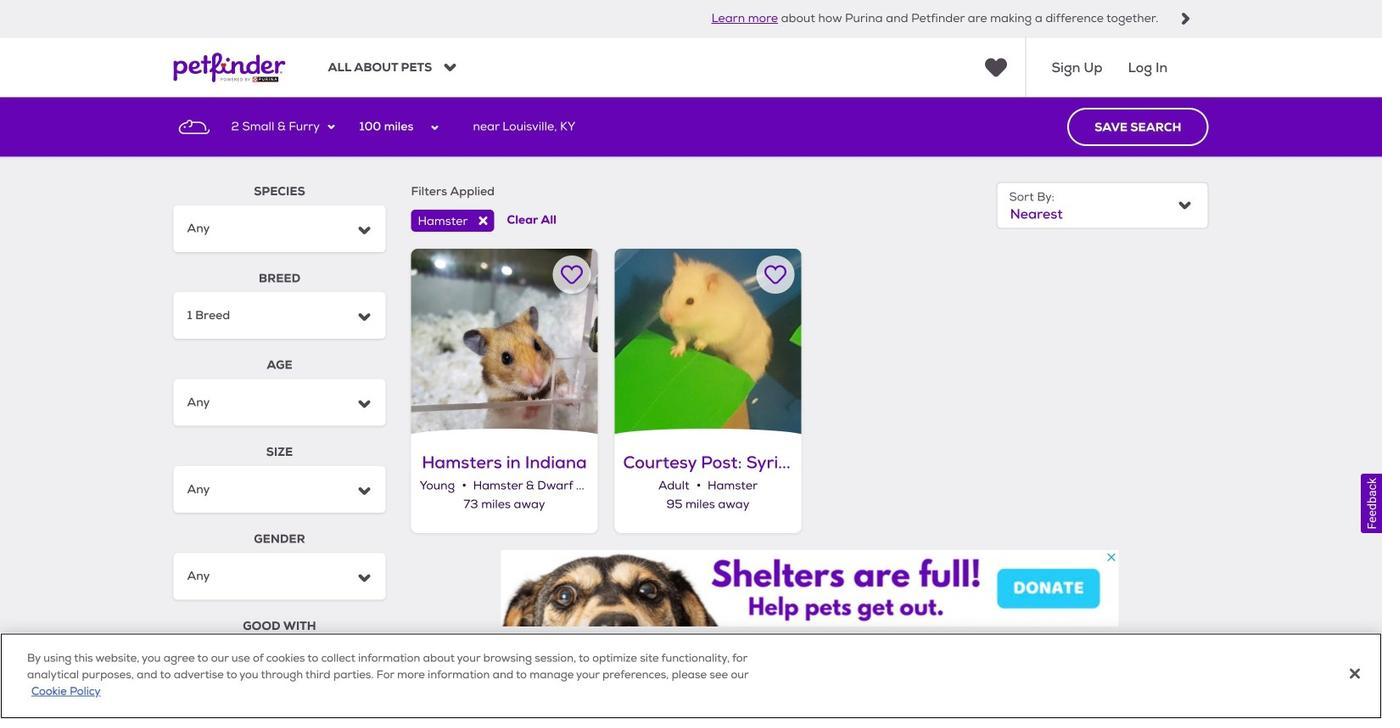Task type: vqa. For each thing, say whether or not it's contained in the screenshot.
Courtesy Post: Syrian Hamster, adoptable Hamster, Adult Female Hamster, 95 miles away. image
yes



Task type: describe. For each thing, give the bounding box(es) containing it.
privacy alert dialog
[[0, 633, 1383, 719]]

courtesy post: syrian hamster, adoptable hamster, adult female hamster, 95 miles away. image
[[615, 249, 802, 435]]

petfinder home image
[[174, 38, 286, 97]]



Task type: locate. For each thing, give the bounding box(es) containing it.
main content
[[0, 97, 1383, 719]]

advertisement element
[[501, 550, 1119, 627]]

hamsters in indiana, adoptable hamster, young female hamster & dwarf hamster mix, 73 miles away. image
[[411, 249, 598, 435]]



